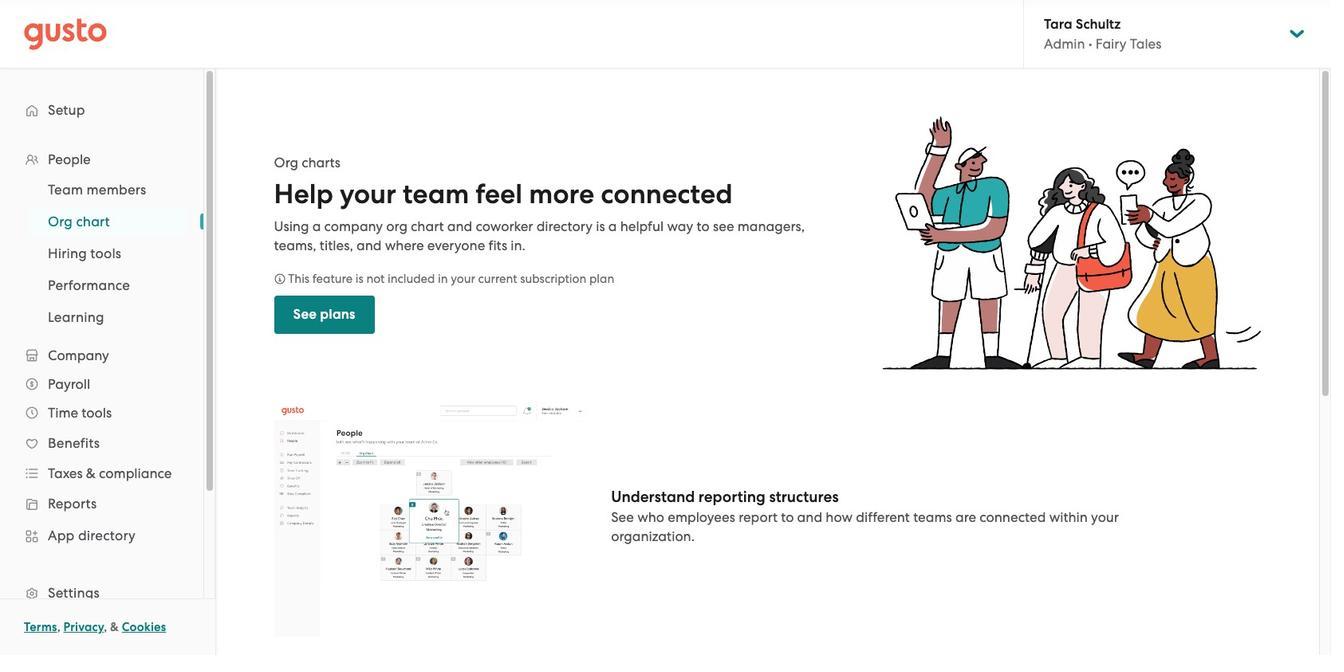 Task type: describe. For each thing, give the bounding box(es) containing it.
reporting
[[699, 488, 766, 507]]

team members
[[48, 182, 146, 198]]

team
[[48, 182, 83, 198]]

helpful
[[621, 218, 664, 234]]

people
[[48, 152, 91, 168]]

gusto navigation element
[[0, 69, 203, 656]]

team
[[403, 178, 469, 210]]

chart inside org charts help your team feel more connected using a company org chart and coworker directory is a helpful way to see managers, teams, titles, and where everyone fits in.
[[411, 218, 444, 234]]

learning
[[48, 310, 104, 326]]

time tools
[[48, 405, 112, 421]]

understand
[[611, 488, 695, 507]]

hiring tools link
[[29, 239, 188, 268]]

managers,
[[738, 218, 805, 234]]

tales
[[1131, 36, 1162, 52]]

privacy
[[63, 621, 104, 635]]

included
[[388, 272, 435, 286]]

1 horizontal spatial your
[[451, 272, 476, 286]]

current
[[478, 272, 518, 286]]

teams
[[914, 510, 953, 526]]

see plans
[[293, 306, 356, 323]]

help
[[274, 178, 333, 210]]

see inside understand reporting structures see who employees report to and how different teams are connected within your organization.
[[611, 510, 634, 526]]

1 vertical spatial is
[[356, 272, 364, 286]]

team members link
[[29, 176, 188, 204]]

feature
[[313, 272, 353, 286]]

1 , from the left
[[57, 621, 61, 635]]

performance
[[48, 278, 130, 294]]

compliance
[[99, 466, 172, 482]]

1 a from the left
[[313, 218, 321, 234]]

& inside dropdown button
[[86, 466, 96, 482]]

schultz
[[1076, 16, 1121, 33]]

setup link
[[16, 96, 188, 124]]

different
[[856, 510, 911, 526]]

2 a from the left
[[609, 218, 617, 234]]

reports
[[48, 496, 97, 512]]

see inside button
[[293, 306, 317, 323]]

is inside org charts help your team feel more connected using a company org chart and coworker directory is a helpful way to see managers, teams, titles, and where everyone fits in.
[[596, 218, 605, 234]]

feel
[[476, 178, 523, 210]]

taxes & compliance
[[48, 466, 172, 482]]

understand reporting structures see who employees report to and how different teams are connected within your organization.
[[611, 488, 1120, 545]]

plan
[[590, 272, 615, 286]]

titles,
[[320, 238, 353, 254]]

performance link
[[29, 271, 188, 300]]

tara
[[1045, 16, 1073, 33]]

tools for time tools
[[82, 405, 112, 421]]

this feature is not included in your current subscription plan
[[285, 272, 615, 286]]

app directory link
[[16, 522, 188, 551]]

tara schultz admin • fairy tales
[[1045, 16, 1162, 52]]

employees
[[668, 510, 736, 526]]

terms link
[[24, 621, 57, 635]]

1 vertical spatial &
[[110, 621, 119, 635]]

org chart link
[[29, 207, 188, 236]]

and inside understand reporting structures see who employees report to and how different teams are connected within your organization.
[[798, 510, 823, 526]]

hiring tools
[[48, 246, 122, 262]]

coworker
[[476, 218, 533, 234]]

charts
[[302, 155, 341, 171]]

privacy link
[[63, 621, 104, 635]]

app
[[48, 528, 75, 544]]

list containing team members
[[0, 174, 203, 334]]

see
[[713, 218, 735, 234]]

who
[[638, 510, 665, 526]]

list containing people
[[0, 145, 203, 656]]

company
[[324, 218, 383, 234]]

•
[[1089, 36, 1093, 52]]

subscription
[[520, 272, 587, 286]]

benefits link
[[16, 429, 188, 458]]

org charts help your team feel more connected using a company org chart and coworker directory is a helpful way to see managers, teams, titles, and where everyone fits in.
[[274, 155, 805, 254]]

payroll button
[[16, 370, 188, 399]]



Task type: locate. For each thing, give the bounding box(es) containing it.
and
[[447, 218, 473, 234], [357, 238, 382, 254], [798, 510, 823, 526]]

is left helpful
[[596, 218, 605, 234]]

1 vertical spatial your
[[451, 272, 476, 286]]

and down structures
[[798, 510, 823, 526]]

org inside org chart link
[[48, 214, 73, 230]]

0 vertical spatial to
[[697, 218, 710, 234]]

your right in
[[451, 272, 476, 286]]

1 horizontal spatial org
[[274, 155, 298, 171]]

reports link
[[16, 490, 188, 519]]

org for org charts help your team feel more connected using a company org chart and coworker directory is a helpful way to see managers, teams, titles, and where everyone fits in.
[[274, 155, 298, 171]]

org for org chart
[[48, 214, 73, 230]]

where
[[385, 238, 424, 254]]

0 horizontal spatial connected
[[601, 178, 733, 210]]

taxes & compliance button
[[16, 460, 188, 488]]

0 vertical spatial your
[[340, 178, 397, 210]]

1 horizontal spatial see
[[611, 510, 634, 526]]

0 horizontal spatial ,
[[57, 621, 61, 635]]

0 horizontal spatial to
[[697, 218, 710, 234]]

to left see
[[697, 218, 710, 234]]

tools up performance link
[[90, 246, 122, 262]]

see left who
[[611, 510, 634, 526]]

time
[[48, 405, 78, 421]]

tools inside time tools dropdown button
[[82, 405, 112, 421]]

to
[[697, 218, 710, 234], [781, 510, 794, 526]]

settings link
[[16, 579, 188, 608]]

1 horizontal spatial and
[[447, 218, 473, 234]]

org left charts at the left top of page
[[274, 155, 298, 171]]

1 vertical spatial org
[[48, 214, 73, 230]]

2 vertical spatial and
[[798, 510, 823, 526]]

more
[[529, 178, 595, 210]]

0 vertical spatial see
[[293, 306, 317, 323]]

1 horizontal spatial to
[[781, 510, 794, 526]]

0 horizontal spatial is
[[356, 272, 364, 286]]

1 horizontal spatial connected
[[980, 510, 1047, 526]]

see plans button
[[274, 296, 375, 334]]

connected right are
[[980, 510, 1047, 526]]

2 list from the top
[[0, 174, 203, 334]]

chart up where at the top left of the page
[[411, 218, 444, 234]]

, down settings link
[[104, 621, 107, 635]]

company
[[48, 348, 109, 364]]

0 vertical spatial tools
[[90, 246, 122, 262]]

1 horizontal spatial &
[[110, 621, 119, 635]]

org down team
[[48, 214, 73, 230]]

,
[[57, 621, 61, 635], [104, 621, 107, 635]]

teams,
[[274, 238, 317, 254]]

1 horizontal spatial is
[[596, 218, 605, 234]]

learning link
[[29, 303, 188, 332]]

2 , from the left
[[104, 621, 107, 635]]

0 horizontal spatial org
[[48, 214, 73, 230]]

& right taxes
[[86, 466, 96, 482]]

1 vertical spatial see
[[611, 510, 634, 526]]

org inside org charts help your team feel more connected using a company org chart and coworker directory is a helpful way to see managers, teams, titles, and where everyone fits in.
[[274, 155, 298, 171]]

org
[[274, 155, 298, 171], [48, 214, 73, 230]]

0 vertical spatial connected
[[601, 178, 733, 210]]

your inside org charts help your team feel more connected using a company org chart and coworker directory is a helpful way to see managers, teams, titles, and where everyone fits in.
[[340, 178, 397, 210]]

tools
[[90, 246, 122, 262], [82, 405, 112, 421]]

to inside understand reporting structures see who employees report to and how different teams are connected within your organization.
[[781, 510, 794, 526]]

0 horizontal spatial and
[[357, 238, 382, 254]]

to down structures
[[781, 510, 794, 526]]

see left plans
[[293, 306, 317, 323]]

1 vertical spatial tools
[[82, 405, 112, 421]]

chart
[[76, 214, 110, 230], [411, 218, 444, 234]]

connected
[[601, 178, 733, 210], [980, 510, 1047, 526]]

a right using
[[313, 218, 321, 234]]

0 vertical spatial org
[[274, 155, 298, 171]]

chart down "team members"
[[76, 214, 110, 230]]

structures
[[770, 488, 839, 507]]

directory down reports link
[[78, 528, 136, 544]]

directory
[[537, 218, 593, 234], [78, 528, 136, 544]]

cookies
[[122, 621, 166, 635]]

fits
[[489, 238, 508, 254]]

people button
[[16, 145, 188, 174]]

this
[[288, 272, 310, 286]]

admin
[[1045, 36, 1086, 52]]

, left privacy at the left bottom of page
[[57, 621, 61, 635]]

a left helpful
[[609, 218, 617, 234]]

within
[[1050, 510, 1088, 526]]

0 vertical spatial &
[[86, 466, 96, 482]]

2 horizontal spatial your
[[1092, 510, 1120, 526]]

0 horizontal spatial &
[[86, 466, 96, 482]]

fairy
[[1096, 36, 1127, 52]]

0 horizontal spatial see
[[293, 306, 317, 323]]

is left not on the left of the page
[[356, 272, 364, 286]]

terms , privacy , & cookies
[[24, 621, 166, 635]]

way
[[667, 218, 694, 234]]

report
[[739, 510, 778, 526]]

payroll
[[48, 377, 90, 393]]

chart inside list
[[76, 214, 110, 230]]

see
[[293, 306, 317, 323], [611, 510, 634, 526]]

hiring
[[48, 246, 87, 262]]

1 vertical spatial and
[[357, 238, 382, 254]]

in
[[438, 272, 448, 286]]

tools down payroll dropdown button
[[82, 405, 112, 421]]

0 vertical spatial directory
[[537, 218, 593, 234]]

company button
[[16, 342, 188, 370]]

& left cookies
[[110, 621, 119, 635]]

tools inside hiring tools link
[[90, 246, 122, 262]]

0 horizontal spatial your
[[340, 178, 397, 210]]

connected up way
[[601, 178, 733, 210]]

setup
[[48, 102, 85, 118]]

app directory
[[48, 528, 136, 544]]

using
[[274, 218, 309, 234]]

plans
[[320, 306, 356, 323]]

your inside understand reporting structures see who employees report to and how different teams are connected within your organization.
[[1092, 510, 1120, 526]]

1 vertical spatial connected
[[980, 510, 1047, 526]]

0 horizontal spatial a
[[313, 218, 321, 234]]

is
[[596, 218, 605, 234], [356, 272, 364, 286]]

org chart
[[48, 214, 110, 230]]

terms
[[24, 621, 57, 635]]

1 horizontal spatial a
[[609, 218, 617, 234]]

org chart screen image
[[274, 402, 588, 637]]

connected inside understand reporting structures see who employees report to and how different teams are connected within your organization.
[[980, 510, 1047, 526]]

are
[[956, 510, 977, 526]]

members
[[87, 182, 146, 198]]

1 horizontal spatial chart
[[411, 218, 444, 234]]

how
[[826, 510, 853, 526]]

everyone
[[428, 238, 485, 254]]

2 horizontal spatial and
[[798, 510, 823, 526]]

time tools button
[[16, 399, 188, 428]]

2 vertical spatial your
[[1092, 510, 1120, 526]]

in.
[[511, 238, 526, 254]]

0 vertical spatial and
[[447, 218, 473, 234]]

organization.
[[611, 529, 695, 545]]

1 list from the top
[[0, 145, 203, 656]]

your up company
[[340, 178, 397, 210]]

1 horizontal spatial ,
[[104, 621, 107, 635]]

not
[[367, 272, 385, 286]]

0 vertical spatial is
[[596, 218, 605, 234]]

tools for hiring tools
[[90, 246, 122, 262]]

0 horizontal spatial chart
[[76, 214, 110, 230]]

connected inside org charts help your team feel more connected using a company org chart and coworker directory is a helpful way to see managers, teams, titles, and where everyone fits in.
[[601, 178, 733, 210]]

and down company
[[357, 238, 382, 254]]

settings
[[48, 586, 100, 602]]

to inside org charts help your team feel more connected using a company org chart and coworker directory is a helpful way to see managers, teams, titles, and where everyone fits in.
[[697, 218, 710, 234]]

directory inside list
[[78, 528, 136, 544]]

1 vertical spatial directory
[[78, 528, 136, 544]]

and up everyone
[[447, 218, 473, 234]]

home image
[[24, 18, 107, 50]]

1 horizontal spatial directory
[[537, 218, 593, 234]]

org
[[386, 218, 408, 234]]

benefits
[[48, 436, 100, 452]]

your right within
[[1092, 510, 1120, 526]]

1 vertical spatial to
[[781, 510, 794, 526]]

directory down 'more'
[[537, 218, 593, 234]]

cookies button
[[122, 618, 166, 638]]

directory inside org charts help your team feel more connected using a company org chart and coworker directory is a helpful way to see managers, teams, titles, and where everyone fits in.
[[537, 218, 593, 234]]

list
[[0, 145, 203, 656], [0, 174, 203, 334]]

your
[[340, 178, 397, 210], [451, 272, 476, 286], [1092, 510, 1120, 526]]

a
[[313, 218, 321, 234], [609, 218, 617, 234]]

0 horizontal spatial directory
[[78, 528, 136, 544]]

taxes
[[48, 466, 83, 482]]



Task type: vqa. For each thing, say whether or not it's contained in the screenshot.
first Opens in current tab image from the top
no



